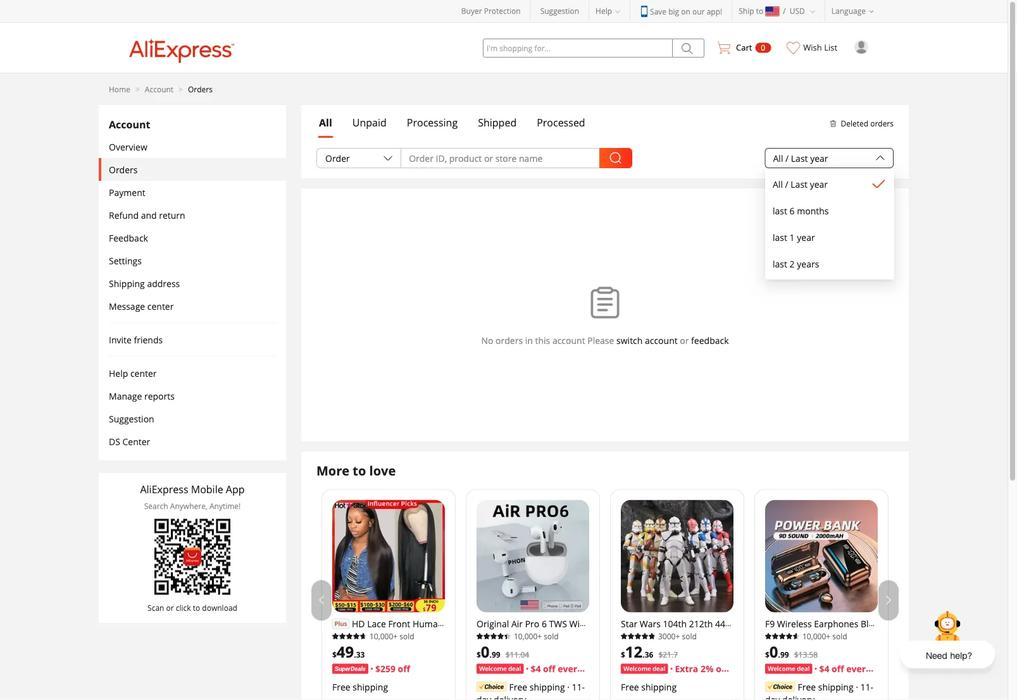Task type: locate. For each thing, give the bounding box(es) containing it.
refund
[[109, 209, 139, 221]]

1 vertical spatial lace
[[397, 643, 416, 655]]

sold left 13
[[400, 632, 415, 642]]

99 up "apple"
[[492, 650, 501, 660]]

1 vertical spatial center
[[130, 368, 157, 380]]

arc
[[642, 643, 659, 655]]

suggestion up ds center
[[109, 413, 154, 425]]

free shipping · 11- day delivery down cvc on the right bottom of page
[[766, 682, 874, 701]]

2 . from the left
[[490, 650, 492, 660]]

0 horizontal spatial front
[[388, 619, 411, 631]]

earphones inside f9 wireless earphones blu etooth tws led dislpaly bi naural headset waterproo f hd calling cvc 8.0 noise reduction headphones
[[815, 619, 859, 631]]

last 2 years
[[773, 258, 820, 270]]

. inside $ 0 . 99 $11.04
[[490, 650, 492, 660]]

0 right cart
[[761, 42, 766, 53]]

$ for $ 0 . 99 $13.58
[[766, 650, 770, 660]]

1 free shipping · 11- day delivery from the left
[[477, 682, 585, 701]]

6 inside original air pro 6 tws wire less bluetooth earphones headphones mini earpone headset for xiaomi androi d apple iphone earbuds
[[542, 619, 547, 631]]

straight
[[374, 631, 406, 643]]

account right switch
[[645, 335, 678, 347]]

0 horizontal spatial 10,000+
[[370, 632, 398, 642]]

. inside $ 12 . 36 $21.7
[[643, 650, 645, 660]]

every for headphones
[[847, 664, 871, 676]]

headset inside f9 wireless earphones blu etooth tws led dislpaly bi naural headset waterproo f hd calling cvc 8.0 noise reduction headphones
[[794, 643, 829, 655]]

1 last from the top
[[773, 205, 788, 217]]

99
[[492, 650, 501, 660], [781, 650, 789, 660]]

· for earbuds
[[567, 682, 570, 694]]

$4 down mini
[[531, 664, 541, 676]]

10,000+ sold
[[370, 632, 415, 642], [514, 632, 559, 642], [803, 632, 848, 642]]

more to love
[[317, 462, 396, 480]]

human
[[413, 619, 443, 631], [342, 655, 373, 667]]

1 sold from the left
[[400, 632, 415, 642]]

headset up "apple"
[[477, 655, 511, 667]]

bluetooth
[[495, 631, 536, 643]]

last left 1
[[773, 231, 788, 243]]

1 vertical spatial front
[[418, 643, 441, 655]]

1 vertical spatial human
[[342, 655, 373, 667]]

1 horizontal spatial 10,000+
[[514, 632, 542, 642]]

human up 13
[[413, 619, 443, 631]]

1 horizontal spatial 6
[[790, 205, 795, 217]]

orders left in
[[496, 335, 523, 347]]

star wars 104th 212th 442 nd 332nd 501st 6" action fi gure arc arf trooper sho ck asohka commander ph ase 2 episode ii clone toys
[[621, 619, 734, 679]]

6
[[790, 205, 795, 217], [542, 619, 547, 631]]

orders up payment
[[109, 164, 138, 176]]

need
[[926, 650, 948, 663]]

0 horizontal spatial headphones
[[477, 643, 530, 655]]

or left the click
[[166, 603, 174, 614]]

1 vertical spatial or
[[166, 603, 174, 614]]

omen
[[332, 680, 356, 692]]

anytime!
[[210, 502, 241, 512]]

. inside $ 0 . 99 $13.58
[[779, 650, 781, 660]]

1 horizontal spatial suggestion
[[541, 6, 579, 16]]

0 horizontal spatial free shipping · 11- day delivery
[[477, 682, 585, 701]]

1 horizontal spatial delivery
[[783, 695, 815, 701]]

0 horizontal spatial account
[[553, 335, 585, 347]]

1 horizontal spatial >
[[179, 84, 183, 94]]

free down ase at the right of page
[[621, 682, 639, 694]]

99 for hd
[[781, 650, 789, 660]]

scan or click to download link
[[140, 520, 245, 614]]

3 . from the left
[[643, 650, 645, 660]]

0 horizontal spatial $4 off every $20
[[531, 664, 600, 676]]

deleted
[[841, 118, 869, 129]]

all
[[319, 116, 332, 129], [773, 152, 784, 164], [773, 178, 783, 190]]

less
[[477, 631, 492, 643]]

0 horizontal spatial human
[[342, 655, 373, 667]]

$ up coins
[[766, 650, 770, 660]]

1 vertical spatial 6
[[542, 619, 547, 631]]

tws
[[549, 619, 567, 631], [795, 631, 813, 643]]

front down 13
[[418, 643, 441, 655]]

1 horizontal spatial headset
[[794, 643, 829, 655]]

2 free shipping · 11- day delivery from the left
[[766, 682, 874, 701]]

2 horizontal spatial to
[[757, 6, 764, 16]]

2 $4 from the left
[[820, 664, 830, 676]]

help for help center
[[109, 368, 128, 380]]

1 horizontal spatial $4
[[820, 664, 830, 676]]

wigs
[[352, 631, 372, 643], [394, 655, 414, 667], [396, 667, 415, 679]]

0 horizontal spatial delivery
[[494, 695, 526, 701]]

or
[[680, 335, 689, 347], [166, 603, 174, 614]]

99 inside $ 0 . 99 $11.04
[[492, 650, 501, 660]]

10,000+ for $11.04
[[514, 632, 542, 642]]

free down iphone
[[509, 682, 528, 694]]

to left love
[[353, 462, 366, 480]]

last
[[791, 152, 808, 164], [791, 178, 808, 190]]

account right home at the left top of the page
[[145, 84, 174, 94]]

$20 for original air pro 6 tws wire less bluetooth earphones headphones mini earpone headset for xiaomi androi d apple iphone earbuds
[[585, 664, 600, 676]]

0 horizontal spatial headset
[[477, 655, 511, 667]]

0 vertical spatial last
[[773, 205, 788, 217]]

0 horizontal spatial $4
[[531, 664, 541, 676]]

free shipping · 11- day delivery
[[477, 682, 585, 701], [766, 682, 874, 701]]

1 horizontal spatial free shipping
[[621, 682, 677, 694]]

last 1 year
[[773, 231, 815, 243]]

$ down nd
[[621, 650, 626, 660]]

2 account from the left
[[645, 335, 678, 347]]

$ inside $ 0 . 99 $11.04
[[477, 650, 481, 660]]

0 horizontal spatial 11-
[[572, 682, 585, 694]]

headset inside original air pro 6 tws wire less bluetooth earphones headphones mini earpone headset for xiaomi androi d apple iphone earbuds
[[477, 655, 511, 667]]

shipping down earbuds
[[530, 682, 565, 694]]

1 vertical spatial headphones
[[810, 667, 862, 679]]

to right ship in the top of the page
[[757, 6, 764, 16]]

I'm shopping for... text field
[[483, 39, 673, 58]]

last for last 1 year
[[773, 231, 788, 243]]

more
[[317, 462, 350, 480]]

1 horizontal spatial free shipping · 11- day delivery
[[766, 682, 874, 701]]

app!
[[707, 6, 723, 16]]

1 vertical spatial 2
[[638, 667, 643, 679]]

off right 2% on the bottom
[[716, 664, 729, 676]]

6 left months
[[790, 205, 795, 217]]

center down address
[[147, 300, 174, 312]]

1 delivery from the left
[[494, 695, 526, 701]]

last for last 6 months
[[773, 205, 788, 217]]

3 sold from the left
[[682, 632, 697, 642]]

1 vertical spatial to
[[353, 462, 366, 480]]

11- down noise
[[861, 682, 874, 694]]

1 vertical spatial last
[[773, 231, 788, 243]]

sold
[[400, 632, 415, 642], [544, 632, 559, 642], [682, 632, 697, 642], [833, 632, 848, 642]]

1 horizontal spatial 11-
[[861, 682, 874, 694]]

for
[[513, 655, 527, 667], [418, 667, 431, 679]]

$21.7
[[659, 650, 678, 660]]

lace down 13x4
[[397, 643, 416, 655]]

sho
[[715, 643, 731, 655]]

3 $ from the left
[[621, 650, 626, 660]]

feedback
[[692, 335, 729, 347]]

$4 off every $20 down waterproo
[[820, 664, 889, 676]]

calling
[[786, 655, 814, 667]]

buyer protection link
[[461, 6, 521, 16]]

6"
[[688, 631, 696, 643]]

2 delivery from the left
[[783, 695, 815, 701]]

1 horizontal spatial every
[[847, 664, 871, 676]]

1 horizontal spatial 0
[[761, 42, 766, 53]]

2 11- from the left
[[861, 682, 874, 694]]

sold for 49
[[400, 632, 415, 642]]

2 inside star wars 104th 212th 442 nd 332nd 501st 6" action fi gure arc arf trooper sho ck asohka commander ph ase 2 episode ii clone toys
[[638, 667, 643, 679]]

11- for headphones
[[861, 682, 874, 694]]

0 for original air pro 6 tws wire less bluetooth earphones headphones mini earpone headset for xiaomi androi d apple iphone earbuds
[[481, 642, 490, 663]]

4 off from the left
[[832, 664, 844, 676]]

3 last from the top
[[773, 258, 788, 270]]

2 shipping from the left
[[530, 682, 565, 694]]

ds center
[[109, 436, 150, 448]]

0 horizontal spatial tws
[[549, 619, 567, 631]]

free shipping
[[332, 682, 388, 694], [621, 682, 677, 694]]

2 vertical spatial last
[[773, 258, 788, 270]]

sold up mini
[[544, 632, 559, 642]]

10,000+ up transparent
[[370, 632, 398, 642]]

home > account > orders
[[109, 84, 213, 94]]

0 vertical spatial suggestion
[[541, 6, 579, 16]]

buyer
[[461, 6, 482, 16]]

1 vertical spatial tws
[[795, 631, 813, 643]]

1 · from the left
[[567, 682, 570, 694]]

off left noise
[[832, 664, 844, 676]]

1 $20 from the left
[[585, 664, 600, 676]]

. for $ 49 . 33
[[354, 650, 356, 660]]

0 up d
[[481, 642, 490, 663]]

0 horizontal spatial 6
[[542, 619, 547, 631]]

0 vertical spatial center
[[147, 300, 174, 312]]

hd right f
[[771, 655, 784, 667]]

orders for no
[[496, 335, 523, 347]]

$4 off every $20 for headphones
[[820, 664, 889, 676]]

or left feedback link
[[680, 335, 689, 347]]

1 > from the left
[[136, 84, 140, 94]]

delivery down "apple"
[[494, 695, 526, 701]]

download
[[202, 603, 237, 614]]

> right home at the left top of the page
[[136, 84, 140, 94]]

1 account from the left
[[553, 335, 585, 347]]

1 vertical spatial orders
[[496, 335, 523, 347]]

for down pre
[[418, 667, 431, 679]]

2 vertical spatial to
[[193, 603, 200, 614]]

lace up straight
[[367, 619, 386, 631]]

no orders in this account please switch account or feedback
[[482, 335, 729, 347]]

1 99 from the left
[[492, 650, 501, 660]]

sold right led
[[833, 632, 848, 642]]

free shipping for $21.7
[[621, 682, 677, 694]]

1 vertical spatial suggestion
[[109, 413, 154, 425]]

headset up calling
[[794, 643, 829, 655]]

orders right 'deleted'
[[871, 118, 894, 129]]

99 up reduction
[[781, 650, 789, 660]]

1 vertical spatial /
[[786, 152, 789, 164]]

1 $ from the left
[[332, 650, 337, 660]]

headphones down bluetooth in the bottom of the page
[[477, 643, 530, 655]]

tws down 'wireless'
[[795, 631, 813, 643]]

for inside original air pro 6 tws wire less bluetooth earphones headphones mini earpone headset for xiaomi androi d apple iphone earbuds
[[513, 655, 527, 667]]

1 horizontal spatial help
[[596, 6, 612, 16]]

11- down earbuds
[[572, 682, 585, 694]]

help right suggestion link
[[596, 6, 612, 16]]

processed
[[537, 116, 586, 129]]

0 for f9 wireless earphones blu etooth tws led dislpaly bi naural headset waterproo f hd calling cvc 8.0 noise reduction headphones
[[770, 642, 779, 663]]

1 vertical spatial all
[[773, 152, 784, 164]]

$ 49 . 33
[[332, 642, 365, 663]]

episode
[[645, 667, 678, 679]]

$4 left 8.0
[[820, 664, 830, 676]]

0 horizontal spatial 0
[[481, 642, 490, 663]]

free shipping down episode
[[621, 682, 677, 694]]

1 horizontal spatial 99
[[781, 650, 789, 660]]

$4 off every $20 down the "earpone"
[[531, 664, 600, 676]]

arrowdown image
[[383, 153, 393, 163]]

. inside $ 49 . 33
[[354, 650, 356, 660]]

6 right pro
[[542, 619, 547, 631]]

0 horizontal spatial suggestion
[[109, 413, 154, 425]]

1 . from the left
[[354, 650, 356, 660]]

0 vertical spatial orders
[[188, 84, 213, 94]]

2 vertical spatial year
[[797, 231, 815, 243]]

2 horizontal spatial 10,000+
[[803, 632, 831, 642]]

0 horizontal spatial 99
[[492, 650, 501, 660]]

to right the click
[[193, 603, 200, 614]]

front up straight
[[388, 619, 411, 631]]

99 inside $ 0 . 99 $13.58
[[781, 650, 789, 660]]

0 horizontal spatial >
[[136, 84, 140, 94]]

tws left wire
[[549, 619, 567, 631]]

2 all / last year from the top
[[773, 178, 828, 190]]

help up manage
[[109, 368, 128, 380]]

account right the this
[[553, 335, 585, 347]]

1 horizontal spatial hair
[[375, 655, 392, 667]]

1 all / last year from the top
[[773, 152, 829, 164]]

2 right ase at the right of page
[[638, 667, 643, 679]]

coins
[[753, 664, 776, 676]]

1 horizontal spatial or
[[680, 335, 689, 347]]

1 vertical spatial last
[[791, 178, 808, 190]]

feedback
[[109, 232, 148, 244]]

1 horizontal spatial human
[[413, 619, 443, 631]]

$ up ucked
[[332, 650, 337, 660]]

4 $ from the left
[[766, 650, 770, 660]]

year
[[811, 152, 829, 164], [810, 178, 828, 190], [797, 231, 815, 243]]

501st
[[663, 631, 685, 643]]

wars
[[640, 619, 661, 631]]

$ for $ 49 . 33
[[332, 650, 337, 660]]

2 · from the left
[[856, 682, 859, 694]]

$ inside $ 0 . 99 $13.58
[[766, 650, 770, 660]]

big
[[669, 6, 680, 16]]

2 10,000+ from the left
[[514, 632, 542, 642]]

delivery down reduction
[[783, 695, 815, 701]]

earphones up led
[[815, 619, 859, 631]]

1 vertical spatial orders
[[109, 164, 138, 176]]

0 vertical spatial orders
[[871, 118, 894, 129]]

every down the "earpone"
[[558, 664, 583, 676]]

last up last 1 year
[[773, 205, 788, 217]]

settings
[[109, 255, 142, 267]]

sold up the trooper
[[682, 632, 697, 642]]

None submit
[[673, 39, 705, 58]]

wish
[[804, 42, 822, 53]]

$259
[[376, 664, 396, 676]]

wigs right $259
[[396, 667, 415, 679]]

/
[[783, 6, 786, 16], [786, 152, 789, 164], [786, 178, 789, 190]]

shipping down $259
[[353, 682, 388, 694]]

2 day from the left
[[766, 695, 780, 701]]

. for $ 0 . 99 $11.04
[[490, 650, 492, 660]]

0 horizontal spatial ·
[[567, 682, 570, 694]]

headphones down 8.0
[[810, 667, 862, 679]]

headphones inside f9 wireless earphones blu etooth tws led dislpaly bi naural headset waterproo f hd calling cvc 8.0 noise reduction headphones
[[810, 667, 862, 679]]

1 vertical spatial help
[[109, 368, 128, 380]]

0 vertical spatial 2
[[790, 258, 795, 270]]

free shipping · 11- day delivery for headphones
[[766, 682, 874, 701]]

1 horizontal spatial ·
[[856, 682, 859, 694]]

tws inside f9 wireless earphones blu etooth tws led dislpaly bi naural headset waterproo f hd calling cvc 8.0 noise reduction headphones
[[795, 631, 813, 643]]

3 shipping from the left
[[642, 682, 677, 694]]

1 free shipping from the left
[[332, 682, 388, 694]]

headphones
[[477, 643, 530, 655], [810, 667, 862, 679]]

0 vertical spatial help
[[596, 6, 612, 16]]

11- for earbuds
[[572, 682, 585, 694]]

0 horizontal spatial earphones
[[538, 631, 582, 643]]

shipping down 8.0
[[819, 682, 854, 694]]

shipping down episode
[[642, 682, 677, 694]]

2 sold from the left
[[544, 632, 559, 642]]

day
[[477, 695, 492, 701], [766, 695, 780, 701]]

shipped
[[478, 116, 517, 129]]

hair down transparent
[[375, 655, 392, 667]]

$ up d
[[477, 650, 481, 660]]

orders for deleted
[[871, 118, 894, 129]]

2 99 from the left
[[781, 650, 789, 660]]

for up iphone
[[513, 655, 527, 667]]

99 for for
[[492, 650, 501, 660]]

human up ucked
[[342, 655, 373, 667]]

0 horizontal spatial every
[[558, 664, 583, 676]]

2 horizontal spatial 10,000+ sold
[[803, 632, 848, 642]]

1 horizontal spatial front
[[418, 643, 441, 655]]

f9 wireless earphones blu etooth tws led dislpaly bi naural headset waterproo f hd calling cvc 8.0 noise reduction headphones
[[766, 619, 876, 679]]

0 vertical spatial tws
[[549, 619, 567, 631]]

104th
[[663, 619, 687, 631]]

ship
[[739, 6, 755, 16]]

10,000+ sold for 49
[[370, 632, 415, 642]]

1 horizontal spatial tws
[[795, 631, 813, 643]]

1 $4 from the left
[[531, 664, 541, 676]]

free shipping · 11- day delivery for earbuds
[[477, 682, 585, 701]]

last left the years
[[773, 258, 788, 270]]

1 10,000+ from the left
[[370, 632, 398, 642]]

10,000+ up $13.58
[[803, 632, 831, 642]]

$4 off every $20 for earbuds
[[531, 664, 600, 676]]

Order ID, product or store name text field
[[401, 148, 600, 168]]

1 horizontal spatial to
[[353, 462, 366, 480]]

10,000+ sold up transparent
[[370, 632, 415, 642]]

free down reduction
[[798, 682, 816, 694]]

0 vertical spatial all / last year
[[773, 152, 829, 164]]

$ inside $ 12 . 36 $21.7
[[621, 650, 626, 660]]

3 10,000+ from the left
[[803, 632, 831, 642]]

2 $20 from the left
[[874, 664, 889, 676]]

help?
[[951, 650, 973, 663]]

hd up transparent
[[352, 619, 365, 631]]

processing
[[407, 116, 458, 129]]

lace
[[367, 619, 386, 631], [397, 643, 416, 655], [375, 667, 393, 679]]

1 horizontal spatial account
[[645, 335, 678, 347]]

free shipping · 11- day delivery down iphone
[[477, 682, 585, 701]]

0 vertical spatial to
[[757, 6, 764, 16]]

free
[[332, 682, 351, 694], [509, 682, 528, 694], [621, 682, 639, 694], [798, 682, 816, 694]]

0 right f
[[770, 642, 779, 663]]

2 off from the left
[[543, 664, 556, 676]]

2 left the years
[[790, 258, 795, 270]]

sold for $13.58
[[833, 632, 848, 642]]

1 horizontal spatial headphones
[[810, 667, 862, 679]]

suggestion up i'm shopping for... text box
[[541, 6, 579, 16]]

10,000+ sold for $11.04
[[514, 632, 559, 642]]

> left orders link at the left of the page
[[179, 84, 183, 94]]

transparent
[[344, 643, 395, 655]]

1 11- from the left
[[572, 682, 585, 694]]

center up manage reports
[[130, 368, 157, 380]]

off for 49
[[398, 664, 410, 676]]

2 $4 off every $20 from the left
[[820, 664, 889, 676]]

reports
[[144, 390, 175, 402]]

$13.58
[[794, 650, 818, 660]]

3 10,000+ sold from the left
[[803, 632, 848, 642]]

0 vertical spatial or
[[680, 335, 689, 347]]

0 horizontal spatial 10,000+ sold
[[370, 632, 415, 642]]

0 horizontal spatial day
[[477, 695, 492, 701]]

day for f9 wireless earphones blu etooth tws led dislpaly bi naural headset waterproo f hd calling cvc 8.0 noise reduction headphones
[[766, 695, 780, 701]]

1 vertical spatial all / last year
[[773, 178, 828, 190]]

lace down transparent
[[375, 667, 393, 679]]

0 vertical spatial headphones
[[477, 643, 530, 655]]

suggestion
[[541, 6, 579, 16], [109, 413, 154, 425]]

orders right account 'link' on the left of the page
[[188, 84, 213, 94]]

0 horizontal spatial for
[[418, 667, 431, 679]]

10,000+ sold up mini
[[514, 632, 559, 642]]

$ inside $ 49 . 33
[[332, 650, 337, 660]]

2 $ from the left
[[477, 650, 481, 660]]

$20 right noise
[[874, 664, 889, 676]]

2 > from the left
[[179, 84, 183, 94]]

1 day from the left
[[477, 695, 492, 701]]

off right $259
[[398, 664, 410, 676]]

0 vertical spatial 6
[[790, 205, 795, 217]]

1
[[790, 231, 795, 243]]

4 . from the left
[[779, 650, 781, 660]]

2 horizontal spatial 0
[[770, 642, 779, 663]]

2 every from the left
[[847, 664, 871, 676]]

0 vertical spatial year
[[811, 152, 829, 164]]

0 horizontal spatial or
[[166, 603, 174, 614]]

every down waterproo
[[847, 664, 871, 676]]

for inside hd lace front human hair wigs straight 13x4 13 x6 transparent lace front al human hair wigs pre pl ucked hd lace wigs for w omen
[[418, 667, 431, 679]]

10,000+ sold for $13.58
[[803, 632, 848, 642]]

1 horizontal spatial $4 off every $20
[[820, 664, 889, 676]]

1 every from the left
[[558, 664, 583, 676]]

toys
[[713, 667, 732, 679]]

free down ucked
[[332, 682, 351, 694]]

10,000+ sold up cvc on the right bottom of page
[[803, 632, 848, 642]]

day down reduction
[[766, 695, 780, 701]]

· down earbuds
[[567, 682, 570, 694]]

2 last from the top
[[773, 231, 788, 243]]

1 $4 off every $20 from the left
[[531, 664, 600, 676]]

message
[[109, 300, 145, 312]]

free shipping down ucked
[[332, 682, 388, 694]]

2 10,000+ sold from the left
[[514, 632, 559, 642]]

1 horizontal spatial earphones
[[815, 619, 859, 631]]

ck
[[621, 655, 630, 667]]

off down mini
[[543, 664, 556, 676]]

hd inside f9 wireless earphones blu etooth tws led dislpaly bi naural headset waterproo f hd calling cvc 8.0 noise reduction headphones
[[771, 655, 784, 667]]

day down d
[[477, 695, 492, 701]]

0 vertical spatial earphones
[[815, 619, 859, 631]]

3000+ sold
[[659, 632, 697, 642]]

2 vertical spatial /
[[786, 178, 789, 190]]

$4 for xiaomi
[[531, 664, 541, 676]]

10,000+ down pro
[[514, 632, 542, 642]]

xiaomi
[[529, 655, 557, 667]]

1 off from the left
[[398, 664, 410, 676]]

1 horizontal spatial $20
[[874, 664, 889, 676]]

orders link
[[188, 84, 213, 94]]

1 10,000+ sold from the left
[[370, 632, 415, 642]]

account up overview
[[109, 117, 150, 131]]

· down noise
[[856, 682, 859, 694]]

2 free shipping from the left
[[621, 682, 677, 694]]

arrowup image
[[876, 153, 886, 163]]

4 sold from the left
[[833, 632, 848, 642]]

center for message center
[[147, 300, 174, 312]]



Task type: describe. For each thing, give the bounding box(es) containing it.
4 shipping from the left
[[819, 682, 854, 694]]

years
[[797, 258, 820, 270]]

or inside "link"
[[166, 603, 174, 614]]

app
[[226, 483, 245, 497]]

with
[[731, 664, 751, 676]]

need help?
[[926, 650, 973, 663]]

hd lace front human hair wigs straight 13x4 13 x6 transparent lace front al human hair wigs pre pl ucked hd lace wigs for w omen
[[332, 619, 443, 692]]

payment
[[109, 186, 145, 199]]

12
[[626, 642, 643, 663]]

pre
[[416, 655, 430, 667]]

d
[[477, 667, 482, 679]]

ship to
[[739, 6, 764, 16]]

fi
[[727, 631, 734, 643]]

33
[[356, 650, 365, 660]]

212th
[[689, 619, 713, 631]]

original air pro 6 tws wire less bluetooth earphones headphones mini earpone headset for xiaomi androi d apple iphone earbuds
[[477, 619, 589, 679]]

off for $13.58
[[832, 664, 844, 676]]

$ for $ 12 . 36 $21.7
[[621, 650, 626, 660]]

iphone
[[511, 667, 539, 679]]

4 free from the left
[[798, 682, 816, 694]]

$ 12 . 36 $21.7
[[621, 642, 678, 663]]

help center
[[109, 368, 157, 380]]

0 vertical spatial account
[[145, 84, 174, 94]]

10,000+ for 49
[[370, 632, 398, 642]]

earphones inside original air pro 6 tws wire less bluetooth earphones headphones mini earpone headset for xiaomi androi d apple iphone earbuds
[[538, 631, 582, 643]]

trooper
[[679, 643, 713, 655]]

asohka
[[632, 655, 663, 667]]

$11.04
[[506, 650, 529, 660]]

shipping address
[[109, 278, 180, 290]]

in
[[525, 335, 533, 347]]

1 horizontal spatial orders
[[188, 84, 213, 94]]

list
[[825, 42, 838, 53]]

androi
[[560, 655, 587, 667]]

pl
[[433, 655, 440, 667]]

2 free from the left
[[509, 682, 528, 694]]

deleted orders
[[841, 118, 894, 129]]

off for $11.04
[[543, 664, 556, 676]]

3000+
[[659, 632, 680, 642]]

noise
[[850, 655, 873, 667]]

8.0
[[835, 655, 847, 667]]

earbuds
[[542, 667, 576, 679]]

nd
[[621, 631, 632, 643]]

w
[[433, 667, 442, 679]]

waterproo
[[831, 643, 876, 655]]

2 vertical spatial all
[[773, 178, 783, 190]]

center
[[123, 436, 150, 448]]

anywhere,
[[170, 502, 208, 512]]

3 free from the left
[[621, 682, 639, 694]]

f9
[[766, 619, 775, 631]]

tws inside original air pro 6 tws wire less bluetooth earphones headphones mini earpone headset for xiaomi androi d apple iphone earbuds
[[549, 619, 567, 631]]

every for earbuds
[[558, 664, 583, 676]]

· for headphones
[[856, 682, 859, 694]]

day for original air pro 6 tws wire less bluetooth earphones headphones mini earpone headset for xiaomi androi d apple iphone earbuds
[[477, 695, 492, 701]]

x6
[[332, 643, 342, 655]]

0 vertical spatial lace
[[367, 619, 386, 631]]

hd down '33'
[[359, 667, 372, 679]]

unpaid
[[353, 116, 387, 129]]

$4 for calling
[[820, 664, 830, 676]]

36
[[645, 650, 654, 660]]

1 free from the left
[[332, 682, 351, 694]]

1 vertical spatial account
[[109, 117, 150, 131]]

our
[[693, 6, 705, 16]]

0 vertical spatial hair
[[332, 631, 350, 643]]

invite
[[109, 334, 132, 346]]

no
[[482, 335, 494, 347]]

cart
[[736, 42, 752, 53]]

star
[[621, 619, 638, 631]]

1 vertical spatial hair
[[375, 655, 392, 667]]

last for last 2 years
[[773, 258, 788, 270]]

address
[[147, 278, 180, 290]]

1 last from the top
[[791, 152, 808, 164]]

1 shipping from the left
[[353, 682, 388, 694]]

message center
[[109, 300, 174, 312]]

13x4
[[408, 631, 428, 643]]

order
[[325, 152, 350, 164]]

help for help
[[596, 6, 612, 16]]

headphones inside original air pro 6 tws wire less bluetooth earphones headphones mini earpone headset for xiaomi androi d apple iphone earbuds
[[477, 643, 530, 655]]

mobile
[[191, 483, 223, 497]]

sold for $21.7
[[682, 632, 697, 642]]

to inside "link"
[[193, 603, 200, 614]]

switch
[[617, 335, 643, 347]]

overview
[[109, 141, 147, 153]]

language link
[[826, 0, 884, 22]]

return
[[159, 209, 185, 221]]

wish list
[[804, 42, 838, 53]]

center for help center
[[130, 368, 157, 380]]

click
[[176, 603, 191, 614]]

on
[[682, 6, 691, 16]]

manage
[[109, 390, 142, 402]]

3 off from the left
[[716, 664, 729, 676]]

to for more
[[353, 462, 366, 480]]

air
[[512, 619, 523, 631]]

arf
[[661, 643, 677, 655]]

wish list link
[[781, 23, 845, 64]]

/ usd
[[783, 6, 805, 16]]

scan
[[148, 603, 164, 614]]

pro
[[525, 619, 540, 631]]

months
[[797, 205, 829, 217]]

2 vertical spatial lace
[[375, 667, 393, 679]]

friends
[[134, 334, 163, 346]]

$ for $ 0 . 99 $11.04
[[477, 650, 481, 660]]

and
[[141, 209, 157, 221]]

ds
[[109, 436, 120, 448]]

led
[[816, 631, 832, 643]]

1 vertical spatial year
[[810, 178, 828, 190]]

0 horizontal spatial orders
[[109, 164, 138, 176]]

0 vertical spatial all
[[319, 116, 332, 129]]

$20 for f9 wireless earphones blu etooth tws led dislpaly bi naural headset waterproo f hd calling cvc 8.0 noise reduction headphones
[[874, 664, 889, 676]]

search
[[144, 502, 168, 512]]

free shipping for 49
[[332, 682, 388, 694]]

home
[[109, 84, 130, 94]]

ph
[[719, 655, 730, 667]]

to for ship
[[757, 6, 764, 16]]

al
[[332, 655, 340, 667]]

10,000+ for $13.58
[[803, 632, 831, 642]]

0 vertical spatial front
[[388, 619, 411, 631]]

this
[[535, 335, 550, 347]]

sold for $11.04
[[544, 632, 559, 642]]

. for $ 12 . 36 $21.7
[[643, 650, 645, 660]]

delivery for reduction
[[783, 695, 815, 701]]

1 horizontal spatial 2
[[790, 258, 795, 270]]

buyer protection
[[461, 6, 521, 16]]

delivery for iphone
[[494, 695, 526, 701]]

0 vertical spatial human
[[413, 619, 443, 631]]

wigs left pre
[[394, 655, 414, 667]]

wigs up transparent
[[352, 631, 372, 643]]

2 last from the top
[[791, 178, 808, 190]]

0 vertical spatial /
[[783, 6, 786, 16]]

language
[[832, 6, 866, 16]]

. for $ 0 . 99 $13.58
[[779, 650, 781, 660]]

mini
[[532, 643, 550, 655]]



Task type: vqa. For each thing, say whether or not it's contained in the screenshot.
'AliExpress' in the aliexpress multi-language sites russian , portuguese , spanish , french , german , italian , dutch , turkish , japanese , korean , thai , vietnamese , arabic , hebrew , polish
no



